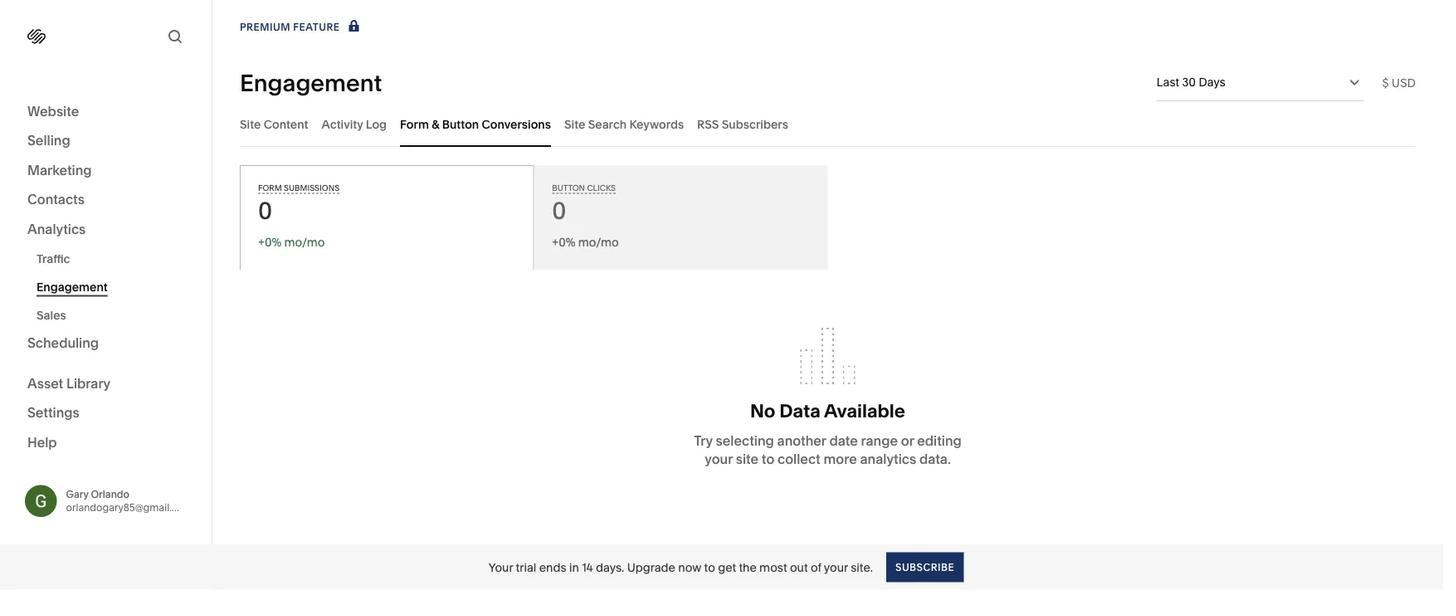 Task type: describe. For each thing, give the bounding box(es) containing it.
0 for form submissions 0 0% mo/mo
[[258, 197, 272, 225]]

settings
[[27, 405, 80, 421]]

content
[[264, 117, 308, 131]]

log
[[366, 117, 387, 131]]

settings link
[[27, 404, 184, 423]]

scheduling
[[27, 335, 99, 351]]

try
[[694, 433, 713, 449]]

site content button
[[240, 101, 308, 147]]

gary
[[66, 488, 89, 500]]

rss
[[698, 117, 719, 131]]

form for 0
[[258, 183, 282, 193]]

contacts link
[[27, 191, 184, 210]]

contacts
[[27, 191, 85, 208]]

no data available
[[751, 400, 906, 422]]

or
[[901, 433, 914, 449]]

gary orlando orlandogary85@gmail.com
[[66, 488, 193, 514]]

traffic link
[[37, 245, 193, 273]]

premium
[[240, 21, 291, 33]]

last 30 days button
[[1157, 64, 1365, 100]]

keywords
[[630, 117, 684, 131]]

usd
[[1392, 76, 1416, 90]]

try selecting another date range or editing your site to collect more analytics data.
[[694, 433, 962, 467]]

website
[[27, 103, 79, 119]]

most
[[760, 560, 788, 575]]

traffic
[[37, 252, 70, 266]]

&
[[432, 117, 440, 131]]

asset library link
[[27, 374, 184, 394]]

range
[[861, 433, 898, 449]]

another
[[778, 433, 827, 449]]

sales link
[[37, 301, 193, 329]]

marketing link
[[27, 161, 184, 181]]

activity log
[[322, 117, 387, 131]]

$ usd
[[1383, 76, 1416, 90]]

of
[[811, 560, 822, 575]]

site.
[[851, 560, 873, 575]]

1 vertical spatial your
[[824, 560, 848, 575]]

analytics link
[[27, 220, 184, 240]]

selecting
[[716, 433, 774, 449]]

14
[[582, 560, 593, 575]]

trial
[[516, 560, 537, 575]]

analytics
[[27, 221, 86, 237]]

ends
[[539, 560, 567, 575]]

0 for button clicks 0 0% mo/mo
[[552, 197, 567, 225]]

the
[[739, 560, 757, 575]]

mo/mo for button clicks 0 0% mo/mo
[[579, 235, 619, 249]]

engagement link
[[37, 273, 193, 301]]

upgrade
[[627, 560, 676, 575]]

site
[[736, 451, 759, 467]]

selling
[[27, 132, 70, 149]]

subscribe button
[[887, 553, 964, 582]]

days
[[1199, 75, 1226, 89]]

help
[[27, 434, 57, 450]]

site search keywords button
[[565, 101, 684, 147]]

asset
[[27, 375, 63, 391]]

help link
[[27, 433, 57, 452]]

site for site search keywords
[[565, 117, 586, 131]]

asset library
[[27, 375, 111, 391]]

orlandogary85@gmail.com
[[66, 502, 193, 514]]

site for site content
[[240, 117, 261, 131]]

clicks
[[587, 183, 616, 193]]

activity log button
[[322, 101, 387, 147]]

date
[[830, 433, 858, 449]]



Task type: locate. For each thing, give the bounding box(es) containing it.
1 0 from the left
[[258, 197, 272, 225]]

0 horizontal spatial your
[[705, 451, 733, 467]]

tab list
[[240, 101, 1416, 147]]

your
[[705, 451, 733, 467], [824, 560, 848, 575]]

0 vertical spatial button
[[442, 117, 479, 131]]

0 horizontal spatial to
[[705, 560, 716, 575]]

0 horizontal spatial button
[[442, 117, 479, 131]]

days.
[[596, 560, 625, 575]]

no
[[751, 400, 776, 422]]

0 horizontal spatial form
[[258, 183, 282, 193]]

mo/mo
[[284, 235, 325, 249], [579, 235, 619, 249]]

0% inside button clicks 0 0% mo/mo
[[559, 235, 576, 249]]

0% for button clicks 0 0% mo/mo
[[559, 235, 576, 249]]

collect
[[778, 451, 821, 467]]

1 vertical spatial button
[[552, 183, 585, 193]]

0 horizontal spatial mo/mo
[[284, 235, 325, 249]]

engagement
[[240, 68, 382, 97], [37, 280, 108, 294]]

0% inside form submissions 0 0% mo/mo
[[265, 235, 282, 249]]

your right of
[[824, 560, 848, 575]]

1 horizontal spatial your
[[824, 560, 848, 575]]

premium feature
[[240, 21, 340, 33]]

0 vertical spatial engagement
[[240, 68, 382, 97]]

1 horizontal spatial form
[[400, 117, 429, 131]]

editing
[[918, 433, 962, 449]]

form & button conversions
[[400, 117, 551, 131]]

1 horizontal spatial to
[[762, 451, 775, 467]]

form inside form submissions 0 0% mo/mo
[[258, 183, 282, 193]]

activity
[[322, 117, 363, 131]]

analytics
[[861, 451, 917, 467]]

button inside button
[[442, 117, 479, 131]]

mo/mo for form submissions 0 0% mo/mo
[[284, 235, 325, 249]]

0 vertical spatial your
[[705, 451, 733, 467]]

site content
[[240, 117, 308, 131]]

conversions
[[482, 117, 551, 131]]

more
[[824, 451, 857, 467]]

selling link
[[27, 132, 184, 151]]

site left content
[[240, 117, 261, 131]]

button right &
[[442, 117, 479, 131]]

2 0 from the left
[[552, 197, 567, 225]]

site inside "button"
[[565, 117, 586, 131]]

engagement down the traffic
[[37, 280, 108, 294]]

to
[[762, 451, 775, 467], [705, 560, 716, 575]]

1 vertical spatial engagement
[[37, 280, 108, 294]]

now
[[679, 560, 702, 575]]

subscribers
[[722, 117, 789, 131]]

last 30 days
[[1157, 75, 1226, 89]]

0 inside form submissions 0 0% mo/mo
[[258, 197, 272, 225]]

0 horizontal spatial 0
[[258, 197, 272, 225]]

to left get
[[705, 560, 716, 575]]

button inside button clicks 0 0% mo/mo
[[552, 183, 585, 193]]

to inside try selecting another date range or editing your site to collect more analytics data.
[[762, 451, 775, 467]]

form & button conversions button
[[400, 101, 551, 147]]

0 inside button clicks 0 0% mo/mo
[[552, 197, 567, 225]]

orlando
[[91, 488, 130, 500]]

button
[[442, 117, 479, 131], [552, 183, 585, 193]]

rss subscribers
[[698, 117, 789, 131]]

feature
[[293, 21, 340, 33]]

1 horizontal spatial site
[[565, 117, 586, 131]]

premium feature button
[[240, 18, 363, 37]]

last
[[1157, 75, 1180, 89]]

form left "submissions"
[[258, 183, 282, 193]]

1 horizontal spatial button
[[552, 183, 585, 193]]

available
[[825, 400, 906, 422]]

1 vertical spatial to
[[705, 560, 716, 575]]

site left the search
[[565, 117, 586, 131]]

1 vertical spatial form
[[258, 183, 282, 193]]

site search keywords
[[565, 117, 684, 131]]

form submissions 0 0% mo/mo
[[258, 183, 340, 249]]

2 site from the left
[[565, 117, 586, 131]]

tab list containing site content
[[240, 101, 1416, 147]]

submissions
[[284, 183, 340, 193]]

30
[[1183, 75, 1197, 89]]

2 0% from the left
[[559, 235, 576, 249]]

2 mo/mo from the left
[[579, 235, 619, 249]]

subscribe
[[896, 561, 955, 573]]

website link
[[27, 102, 184, 122]]

1 horizontal spatial mo/mo
[[579, 235, 619, 249]]

mo/mo down clicks
[[579, 235, 619, 249]]

1 0% from the left
[[265, 235, 282, 249]]

mo/mo inside button clicks 0 0% mo/mo
[[579, 235, 619, 249]]

your trial ends in 14 days. upgrade now to get the most out of your site.
[[489, 560, 873, 575]]

1 mo/mo from the left
[[284, 235, 325, 249]]

site
[[240, 117, 261, 131], [565, 117, 586, 131]]

data
[[780, 400, 821, 422]]

1 site from the left
[[240, 117, 261, 131]]

form inside button
[[400, 117, 429, 131]]

1 horizontal spatial 0%
[[559, 235, 576, 249]]

1 horizontal spatial engagement
[[240, 68, 382, 97]]

get
[[718, 560, 736, 575]]

engagement up content
[[240, 68, 382, 97]]

mo/mo down "submissions"
[[284, 235, 325, 249]]

mo/mo inside form submissions 0 0% mo/mo
[[284, 235, 325, 249]]

your inside try selecting another date range or editing your site to collect more analytics data.
[[705, 451, 733, 467]]

your
[[489, 560, 513, 575]]

form
[[400, 117, 429, 131], [258, 183, 282, 193]]

0% for form submissions 0 0% mo/mo
[[265, 235, 282, 249]]

search
[[588, 117, 627, 131]]

0 horizontal spatial 0%
[[265, 235, 282, 249]]

marketing
[[27, 162, 92, 178]]

data.
[[920, 451, 951, 467]]

form for button
[[400, 117, 429, 131]]

0 vertical spatial to
[[762, 451, 775, 467]]

sales
[[37, 308, 66, 322]]

to right site
[[762, 451, 775, 467]]

button left clicks
[[552, 183, 585, 193]]

0
[[258, 197, 272, 225], [552, 197, 567, 225]]

0 vertical spatial form
[[400, 117, 429, 131]]

button clicks 0 0% mo/mo
[[552, 183, 619, 249]]

scheduling link
[[27, 334, 184, 354]]

0 horizontal spatial engagement
[[37, 280, 108, 294]]

$
[[1383, 76, 1390, 90]]

your down try
[[705, 451, 733, 467]]

in
[[570, 560, 579, 575]]

form left &
[[400, 117, 429, 131]]

1 horizontal spatial 0
[[552, 197, 567, 225]]

rss subscribers button
[[698, 101, 789, 147]]

0%
[[265, 235, 282, 249], [559, 235, 576, 249]]

0 horizontal spatial site
[[240, 117, 261, 131]]

out
[[790, 560, 808, 575]]

site inside button
[[240, 117, 261, 131]]

library
[[66, 375, 111, 391]]



Task type: vqa. For each thing, say whether or not it's contained in the screenshot.
"0" inside BUTTON CLICKS 0 0% MO/MO
no



